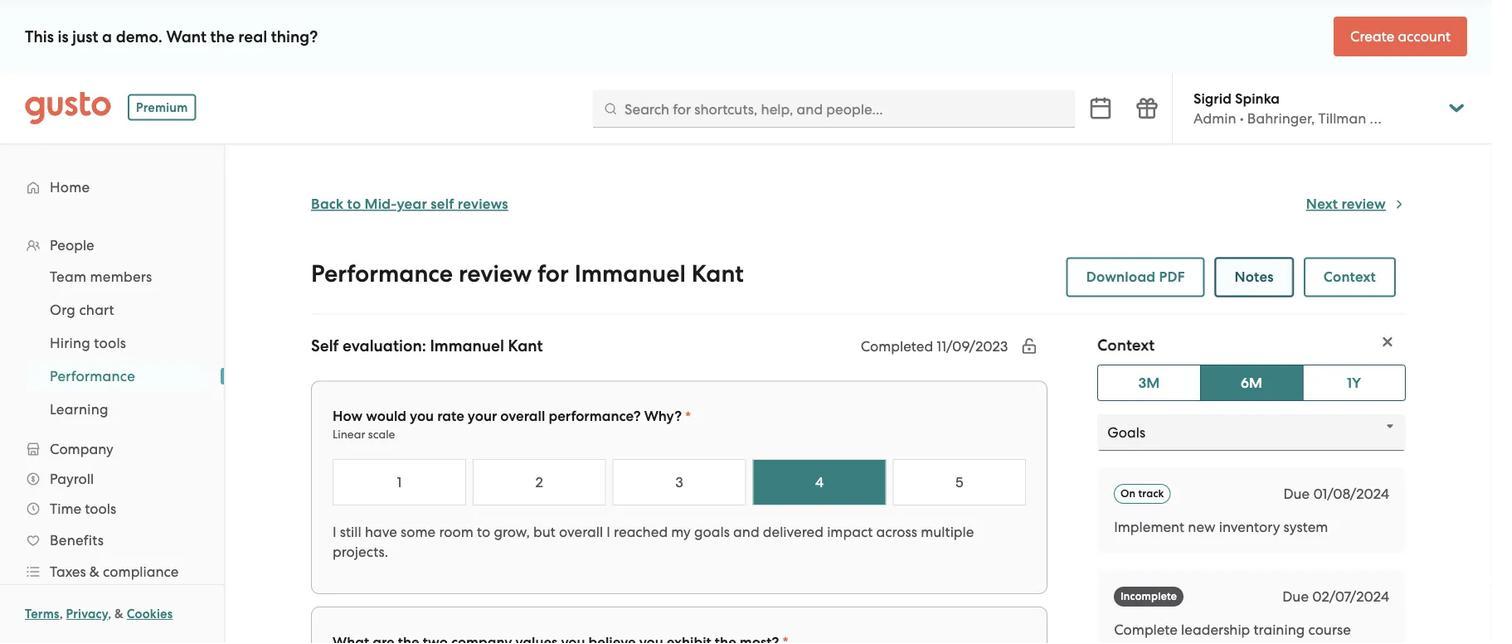 Task type: vqa. For each thing, say whether or not it's contained in the screenshot.
feedback inside the Accelerate employee development and collect 360 feedback for better performance reviews with real-time feedback.
no



Task type: locate. For each thing, give the bounding box(es) containing it.
demo.
[[116, 27, 162, 46]]

list containing home
[[0, 171, 224, 644]]

create account
[[1351, 28, 1451, 45]]

this is just a demo. want the real thing?
[[25, 27, 318, 46]]

and left oga
[[1370, 110, 1396, 127]]

, left privacy link
[[59, 607, 63, 622]]

org chart link
[[30, 295, 207, 325]]

immanuel right 'for'
[[575, 260, 686, 288]]

hiring
[[50, 335, 90, 352]]

performance
[[311, 260, 453, 288], [50, 368, 135, 385]]

taxes & compliance
[[50, 564, 179, 581]]

evaluation
[[343, 337, 422, 356]]

is
[[58, 27, 68, 46]]

None radio
[[753, 460, 886, 506]]

admin
[[1194, 110, 1236, 127]]

new
[[1188, 519, 1216, 536]]

due
[[1284, 486, 1310, 503], [1283, 589, 1309, 606]]

due up "training"
[[1283, 589, 1309, 606]]

0 vertical spatial context
[[1324, 269, 1376, 286]]

kant
[[692, 260, 744, 288], [508, 337, 543, 356]]

performance down 'hiring tools'
[[50, 368, 135, 385]]

Search for shortcuts, help, and people... field
[[625, 99, 1063, 119]]

0 horizontal spatial &
[[89, 564, 99, 581]]

1 list from the top
[[0, 171, 224, 644]]

1 horizontal spatial immanuel
[[575, 260, 686, 288]]

0 vertical spatial to
[[347, 196, 361, 213]]

implement new inventory system
[[1114, 519, 1328, 536]]

1 vertical spatial overall
[[559, 524, 603, 541]]

people
[[50, 237, 94, 254]]

tillman
[[1319, 110, 1366, 127]]

spinka
[[1235, 90, 1280, 107]]

0 vertical spatial and
[[1370, 110, 1396, 127]]

download pdf button
[[1067, 258, 1205, 297]]

0 horizontal spatial immanuel
[[430, 337, 504, 356]]

tools inside "link"
[[94, 335, 126, 352]]

0 vertical spatial review
[[1342, 196, 1386, 213]]

performance down mid-
[[311, 260, 453, 288]]

0 vertical spatial tools
[[94, 335, 126, 352]]

your
[[468, 408, 497, 425]]

payroll button
[[17, 465, 207, 494]]

incomplete
[[1121, 591, 1178, 603]]

0 vertical spatial immanuel
[[575, 260, 686, 288]]

tools inside dropdown button
[[85, 501, 116, 518]]

home
[[50, 179, 90, 196]]

home image
[[25, 92, 111, 125]]

time tools button
[[17, 494, 207, 524]]

immanuel right the :
[[430, 337, 504, 356]]

time
[[50, 501, 81, 518]]

&
[[89, 564, 99, 581], [115, 607, 124, 622]]

benefits
[[50, 533, 104, 549]]

home link
[[17, 173, 207, 202]]

11/09/2023
[[937, 338, 1008, 355]]

sigrid spinka admin • bahringer, tillman and oga
[[1194, 90, 1429, 127]]

review left 'for'
[[459, 260, 532, 288]]

0 vertical spatial due
[[1284, 486, 1310, 503]]

& left cookies
[[115, 607, 124, 622]]

notes
[[1235, 269, 1274, 286]]

team members link
[[30, 262, 207, 292]]

hiring tools link
[[30, 328, 207, 358]]

tools
[[94, 335, 126, 352], [85, 501, 116, 518]]

1 vertical spatial and
[[733, 524, 760, 541]]

the
[[210, 27, 235, 46]]

track
[[1139, 488, 1165, 501]]

1 horizontal spatial context
[[1324, 269, 1376, 286]]

i
[[333, 524, 336, 541], [607, 524, 610, 541]]

6m
[[1241, 375, 1263, 392]]

list
[[0, 171, 224, 644], [0, 260, 224, 426]]

review for performance
[[459, 260, 532, 288]]

1 horizontal spatial overall
[[559, 524, 603, 541]]

0 vertical spatial overall
[[501, 408, 545, 425]]

overall right your
[[501, 408, 545, 425]]

premium
[[136, 100, 188, 115]]

leadership
[[1181, 622, 1250, 639]]

1 vertical spatial due
[[1283, 589, 1309, 606]]

1 horizontal spatial kant
[[692, 260, 744, 288]]

performance for performance
[[50, 368, 135, 385]]

*
[[685, 409, 691, 425]]

0 horizontal spatial kant
[[508, 337, 543, 356]]

performance?
[[549, 408, 641, 425]]

back
[[311, 196, 344, 213]]

for
[[538, 260, 569, 288]]

want
[[166, 27, 207, 46]]

tools down org chart link
[[94, 335, 126, 352]]

1 horizontal spatial to
[[477, 524, 490, 541]]

0 horizontal spatial i
[[333, 524, 336, 541]]

None radio
[[333, 460, 466, 506], [473, 460, 606, 506], [613, 460, 746, 506], [893, 460, 1026, 506], [333, 460, 466, 506], [473, 460, 606, 506], [613, 460, 746, 506], [893, 460, 1026, 506]]

overall right but
[[559, 524, 603, 541]]

self
[[311, 337, 339, 356]]

1 , from the left
[[59, 607, 63, 622]]

tools down payroll dropdown button in the bottom of the page
[[85, 501, 116, 518]]

& inside "dropdown button"
[[89, 564, 99, 581]]

review right next
[[1342, 196, 1386, 213]]

to right room
[[477, 524, 490, 541]]

on
[[1121, 488, 1136, 501]]

1 vertical spatial performance
[[50, 368, 135, 385]]

1 horizontal spatial i
[[607, 524, 610, 541]]

and right goals
[[733, 524, 760, 541]]

1 horizontal spatial review
[[1342, 196, 1386, 213]]

notes button
[[1215, 258, 1294, 297]]

immanuel for :
[[430, 337, 504, 356]]

0 horizontal spatial and
[[733, 524, 760, 541]]

0 vertical spatial performance
[[311, 260, 453, 288]]

1 vertical spatial tools
[[85, 501, 116, 518]]

some
[[401, 524, 436, 541]]

, left cookies
[[108, 607, 111, 622]]

download pdf
[[1086, 269, 1185, 286]]

1 horizontal spatial and
[[1370, 110, 1396, 127]]

2 list from the top
[[0, 260, 224, 426]]

download
[[1086, 269, 1156, 286]]

& right taxes
[[89, 564, 99, 581]]

02/07/2024
[[1313, 589, 1389, 606]]

this
[[25, 27, 54, 46]]

kant for self evaluation : immanuel kant
[[508, 337, 543, 356]]

implement
[[1114, 519, 1185, 536]]

1 horizontal spatial ,
[[108, 607, 111, 622]]

0 horizontal spatial overall
[[501, 408, 545, 425]]

due up system
[[1284, 486, 1310, 503]]

system
[[1284, 519, 1328, 536]]

0 vertical spatial &
[[89, 564, 99, 581]]

3m
[[1139, 375, 1160, 392]]

i left still
[[333, 524, 336, 541]]

and inside i still have some room to grow, but overall i reached my goals and delivered impact across multiple projects.
[[733, 524, 760, 541]]

1 horizontal spatial performance
[[311, 260, 453, 288]]

0 horizontal spatial to
[[347, 196, 361, 213]]

context up 3m
[[1098, 336, 1155, 355]]

time tools
[[50, 501, 116, 518]]

2 , from the left
[[108, 607, 111, 622]]

terms , privacy , & cookies
[[25, 607, 173, 622]]

context
[[1324, 269, 1376, 286], [1098, 336, 1155, 355]]

1 vertical spatial kant
[[508, 337, 543, 356]]

learning
[[50, 401, 108, 418]]

room
[[439, 524, 474, 541]]

1 vertical spatial immanuel
[[430, 337, 504, 356]]

due for due 01/08/2024
[[1284, 486, 1310, 503]]

overall inside how would you rate your overall performance? why? * linear scale
[[501, 408, 545, 425]]

i left reached
[[607, 524, 610, 541]]

self evaluation : immanuel kant
[[311, 337, 543, 356]]

1 vertical spatial to
[[477, 524, 490, 541]]

next review
[[1306, 196, 1386, 213]]

to left mid-
[[347, 196, 361, 213]]

1 vertical spatial &
[[115, 607, 124, 622]]

2 i from the left
[[607, 524, 610, 541]]

to inside i still have some room to grow, but overall i reached my goals and delivered impact across multiple projects.
[[477, 524, 490, 541]]

sigrid
[[1194, 90, 1232, 107]]

premium button
[[128, 94, 196, 121]]

0 vertical spatial kant
[[692, 260, 744, 288]]

0 horizontal spatial ,
[[59, 607, 63, 622]]

performance for performance review for immanuel kant
[[311, 260, 453, 288]]

a
[[102, 27, 112, 46]]

benefits link
[[17, 526, 207, 556]]

1 i from the left
[[333, 524, 336, 541]]

0 horizontal spatial performance
[[50, 368, 135, 385]]

0 horizontal spatial context
[[1098, 336, 1155, 355]]

0 horizontal spatial review
[[459, 260, 532, 288]]

context down next review
[[1324, 269, 1376, 286]]

1 vertical spatial review
[[459, 260, 532, 288]]

grow,
[[494, 524, 530, 541]]



Task type: describe. For each thing, give the bounding box(es) containing it.
company button
[[17, 435, 207, 465]]

review for next
[[1342, 196, 1386, 213]]

due 01/08/2024
[[1284, 486, 1389, 503]]

linear
[[333, 428, 365, 442]]

global-search element
[[592, 90, 1076, 128]]

how would you rate your overall performance? why? * linear scale
[[333, 408, 691, 442]]

org chart
[[50, 302, 114, 319]]

1 vertical spatial context
[[1098, 336, 1155, 355]]

pdf
[[1159, 269, 1185, 286]]

thing?
[[271, 27, 318, 46]]

tools for hiring tools
[[94, 335, 126, 352]]

taxes & compliance button
[[17, 557, 207, 587]]

company
[[50, 441, 113, 458]]

overall inside i still have some room to grow, but overall i reached my goals and delivered impact across multiple projects.
[[559, 524, 603, 541]]

context button
[[1304, 258, 1396, 297]]

why?
[[644, 408, 682, 425]]

learning link
[[30, 395, 207, 425]]

reviews
[[458, 196, 508, 213]]

you
[[410, 408, 434, 425]]

•
[[1240, 110, 1244, 127]]

chart
[[79, 302, 114, 319]]

across
[[876, 524, 918, 541]]

account
[[1398, 28, 1451, 45]]

complete
[[1114, 622, 1178, 639]]

and inside the sigrid spinka admin • bahringer, tillman and oga
[[1370, 110, 1396, 127]]

payroll
[[50, 471, 94, 488]]

i still have some room to grow, but overall i reached my goals and delivered impact across multiple projects.
[[333, 524, 974, 561]]

rate
[[437, 408, 464, 425]]

cookies button
[[127, 605, 173, 625]]

terms link
[[25, 607, 59, 622]]

1y
[[1347, 375, 1362, 392]]

kant for performance review for immanuel kant
[[692, 260, 744, 288]]

impact
[[827, 524, 873, 541]]

compliance
[[103, 564, 179, 581]]

course
[[1309, 622, 1351, 639]]

mid-
[[365, 196, 397, 213]]

self
[[431, 196, 454, 213]]

still
[[340, 524, 361, 541]]

projects.
[[333, 544, 388, 561]]

due for due 02/07/2024
[[1283, 589, 1309, 606]]

immanuel for for
[[575, 260, 686, 288]]

real
[[238, 27, 267, 46]]

performance review for immanuel kant
[[311, 260, 744, 288]]

on track
[[1121, 488, 1165, 501]]

training
[[1254, 622, 1305, 639]]

members
[[90, 269, 152, 285]]

completed
[[861, 338, 933, 355]]

delivered
[[763, 524, 824, 541]]

privacy link
[[66, 607, 108, 622]]

performance link
[[30, 362, 207, 392]]

next review link
[[1306, 196, 1406, 213]]

multiple
[[921, 524, 974, 541]]

year
[[397, 196, 427, 213]]

cookies
[[127, 607, 173, 622]]

just
[[72, 27, 98, 46]]

team
[[50, 269, 86, 285]]

next
[[1306, 196, 1338, 213]]

list containing team members
[[0, 260, 224, 426]]

1 horizontal spatial &
[[115, 607, 124, 622]]

context inside 'button'
[[1324, 269, 1376, 286]]

hiring tools
[[50, 335, 126, 352]]

but
[[533, 524, 556, 541]]

team members
[[50, 269, 152, 285]]

would
[[366, 408, 406, 425]]

how
[[333, 408, 363, 425]]

goals
[[694, 524, 730, 541]]

oga
[[1400, 110, 1429, 127]]

complete leadership training course
[[1114, 622, 1351, 639]]

taxes
[[50, 564, 86, 581]]

tools for time tools
[[85, 501, 116, 518]]

terms
[[25, 607, 59, 622]]

org
[[50, 302, 76, 319]]

create account link
[[1334, 17, 1467, 56]]

bahringer,
[[1247, 110, 1315, 127]]

due 02/07/2024
[[1283, 589, 1389, 606]]

privacy
[[66, 607, 108, 622]]

01/08/2024
[[1314, 486, 1389, 503]]

reached
[[614, 524, 668, 541]]

completed 11/09/2023
[[861, 338, 1008, 355]]

have
[[365, 524, 397, 541]]



